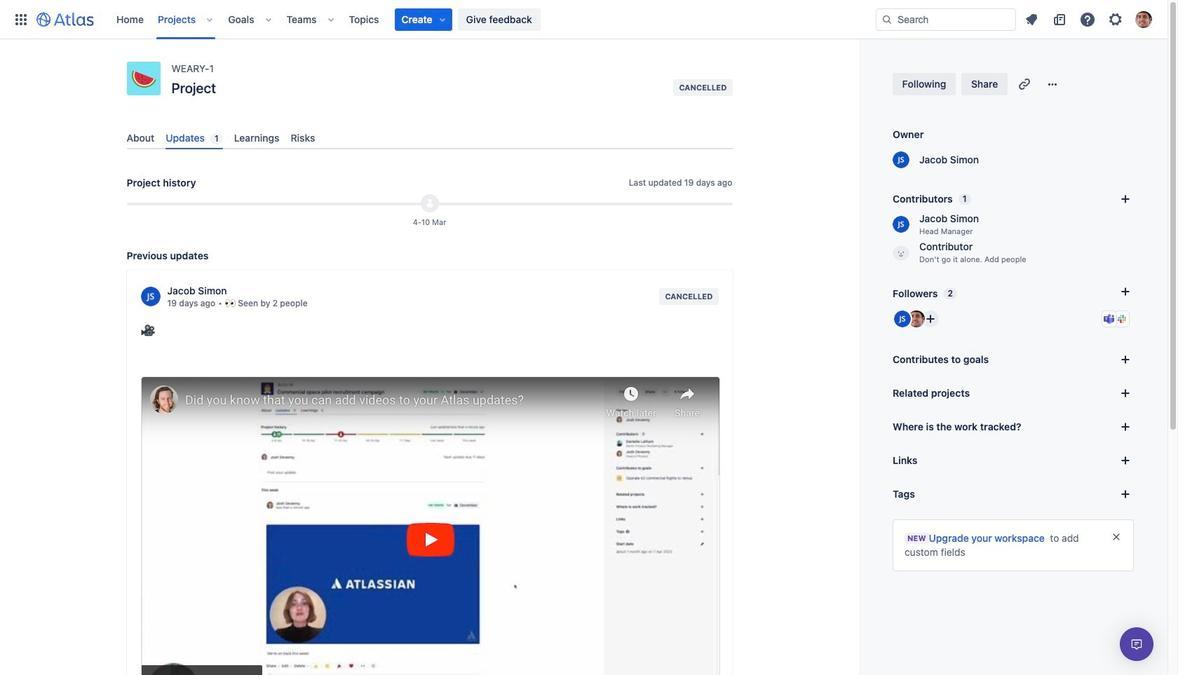Task type: vqa. For each thing, say whether or not it's contained in the screenshot.
settings icon
yes



Task type: locate. For each thing, give the bounding box(es) containing it.
added new contributor image
[[424, 198, 435, 209]]

add tag image
[[1117, 486, 1134, 503]]

banner
[[0, 0, 1168, 39]]

msteams logo showing  channels are connected to this project image
[[1104, 314, 1115, 325]]

open intercom messenger image
[[1129, 636, 1145, 653]]

switch to... image
[[13, 11, 29, 28]]

Search field
[[876, 8, 1016, 31]]

None search field
[[876, 8, 1016, 31]]

tab list
[[121, 126, 738, 150]]

settings image
[[1108, 11, 1124, 28]]

slack logo showing nan channels are connected to this project image
[[1117, 314, 1128, 325]]

add work tracking links image
[[1117, 419, 1134, 436]]

add a follower image
[[1117, 283, 1134, 300]]



Task type: describe. For each thing, give the bounding box(es) containing it.
help image
[[1080, 11, 1096, 28]]

:movie_camera: image
[[141, 323, 155, 337]]

add follower image
[[922, 311, 939, 328]]

add related project image
[[1117, 385, 1134, 402]]

avatar group element
[[893, 309, 941, 329]]

account image
[[1136, 11, 1152, 28]]

add team or contributors image
[[1117, 191, 1134, 208]]

notifications image
[[1023, 11, 1040, 28]]

add link image
[[1117, 452, 1134, 469]]

close banner image
[[1111, 532, 1122, 543]]

search image
[[882, 14, 893, 25]]

add goals image
[[1117, 351, 1134, 368]]

top element
[[8, 0, 876, 39]]



